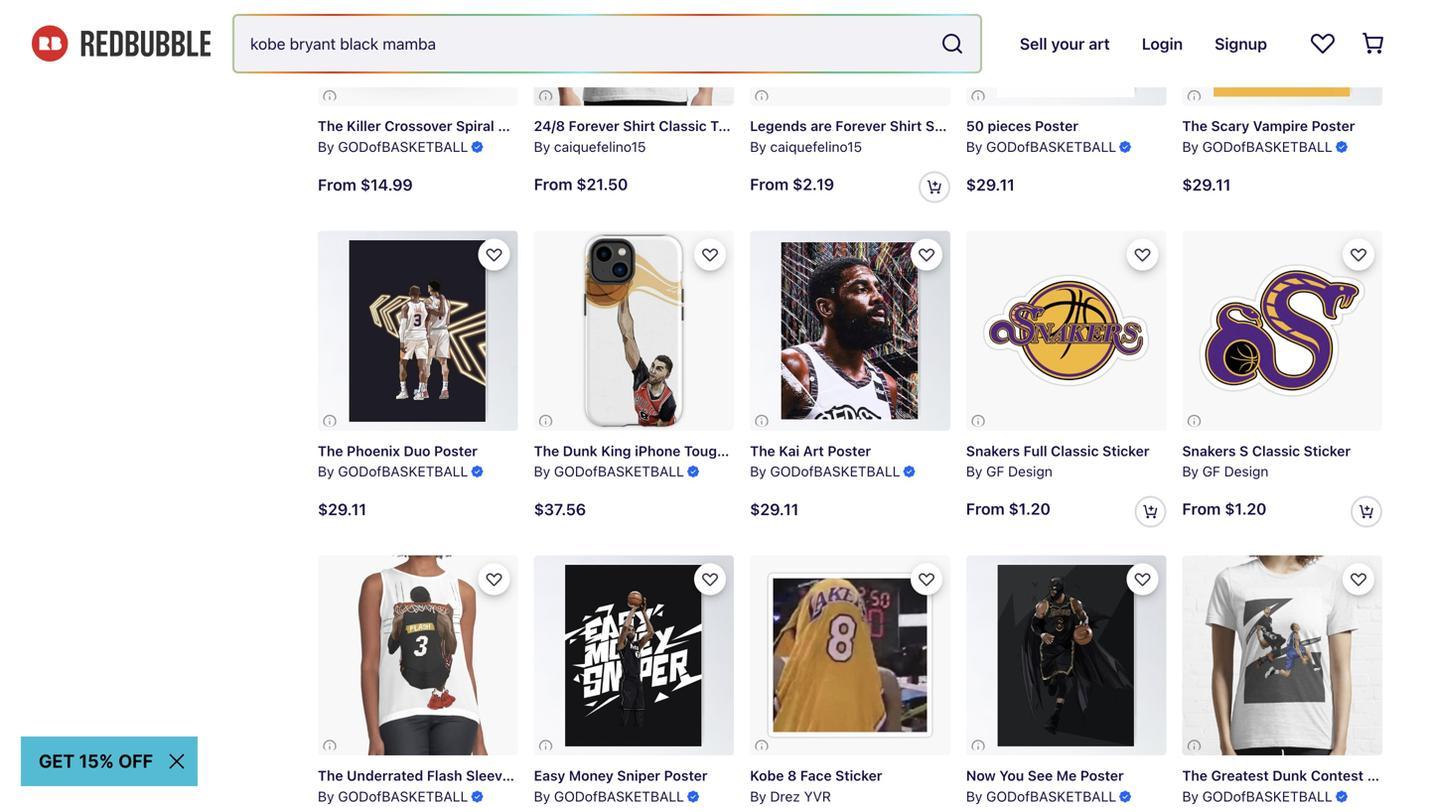 Task type: vqa. For each thing, say whether or not it's contained in the screenshot.
the Duo
yes



Task type: describe. For each thing, give the bounding box(es) containing it.
1 shirt from the left
[[623, 118, 656, 134]]

by godofbasketball for duo
[[318, 464, 468, 480]]

case
[[729, 443, 763, 459]]

see
[[1028, 768, 1054, 785]]

vampire
[[1254, 118, 1309, 134]]

snakers s classic sticker by gf design
[[1183, 443, 1352, 480]]

poster for the kai art poster
[[828, 443, 872, 459]]

godofbasketball for duo
[[338, 464, 468, 480]]

$29.11 for kai
[[750, 501, 799, 519]]

legends
[[750, 118, 807, 134]]

sleeveless
[[466, 768, 537, 785]]

by godofbasketball for sniper
[[534, 789, 685, 805]]

by godofbasketball for art
[[750, 464, 901, 480]]

from $2.19
[[750, 175, 835, 194]]

now you see me poster image
[[967, 556, 1167, 756]]

1 horizontal spatial dunk
[[1273, 768, 1308, 785]]

godofbasketball for see
[[987, 789, 1117, 805]]

godofbasketball for poster
[[987, 139, 1117, 155]]

t-
[[711, 118, 725, 134]]

essential
[[1368, 768, 1428, 785]]

easy money sniper poster image
[[534, 556, 735, 756]]

from for snakers s classic sticker by gf design
[[1183, 500, 1222, 519]]

the killer crossover spiral notebook image
[[318, 0, 518, 106]]

duo
[[404, 443, 431, 459]]

the dunk king iphone tough case image
[[534, 231, 735, 431]]

8
[[788, 768, 797, 785]]

legends are forever shirt sticker image
[[750, 0, 951, 106]]

full
[[1024, 443, 1048, 459]]

by godofbasketball for poster
[[967, 139, 1117, 155]]

the killer crossover spiral notebook
[[318, 118, 564, 134]]

from $1.20 for snakers full classic sticker by gf design
[[967, 500, 1051, 519]]

poster right me
[[1081, 768, 1125, 785]]

poster for easy money sniper poster
[[664, 768, 708, 785]]

the phoenix duo poster
[[318, 443, 478, 459]]

king
[[601, 443, 632, 459]]

snakers for snakers s classic sticker
[[1183, 443, 1237, 459]]

now you see me poster
[[967, 768, 1125, 785]]

sticker for kobe 8 face sticker by drez yvr
[[836, 768, 883, 785]]

50
[[967, 118, 985, 134]]

design for full
[[1009, 464, 1053, 480]]

sticker for snakers full classic sticker by gf design
[[1103, 443, 1150, 459]]

greatest
[[1212, 768, 1270, 785]]

the for the killer crossover spiral notebook
[[318, 118, 343, 134]]

caiquefelino15 inside legends are forever shirt sticker by caiquefelino15
[[771, 139, 863, 155]]

by inside 'snakers full classic sticker by gf design'
[[967, 464, 983, 480]]

snakers full classic sticker image
[[967, 231, 1167, 431]]

killer
[[347, 118, 381, 134]]

the kai art poster image
[[750, 231, 951, 431]]

caiquefelino15 inside 24/8 forever shirt classic t-shirt by caiquefelino15
[[554, 139, 646, 155]]

the for the underrated flash sleeveless top
[[318, 768, 343, 785]]

50 pieces poster image
[[967, 0, 1167, 106]]

the for the phoenix duo poster
[[318, 443, 343, 459]]

by godofbasketball for crossover
[[318, 139, 468, 155]]

godofbasketball for dunk
[[1203, 789, 1333, 805]]

easy money sniper poster
[[534, 768, 708, 785]]

Search term search field
[[235, 16, 933, 72]]

sticker inside legends are forever shirt sticker by caiquefelino15
[[926, 118, 973, 134]]

snakers s classic sticker image
[[1183, 231, 1383, 431]]

flash
[[427, 768, 463, 785]]

$14.99
[[361, 175, 413, 194]]

poster right 'pieces'
[[1036, 118, 1079, 134]]

from $1.20 for snakers s classic sticker by gf design
[[1183, 500, 1267, 519]]

design for s
[[1225, 464, 1269, 480]]

$2.19
[[793, 175, 835, 194]]

the scary vampire poster image
[[1183, 0, 1383, 106]]

24/8 forever shirt classic t-shirt image
[[534, 0, 735, 106]]

the underrated flash sleeveless top image
[[318, 556, 518, 756]]



Task type: locate. For each thing, give the bounding box(es) containing it.
snakers left full
[[967, 443, 1021, 459]]

1 gf from the left
[[987, 464, 1005, 480]]

kobe 8 face sticker image
[[750, 556, 951, 756]]

shirt inside legends are forever shirt sticker by caiquefelino15
[[890, 118, 923, 134]]

the greatest dunk contest essential t-shirt image
[[1183, 556, 1383, 756]]

by godofbasketball down easy money sniper poster
[[534, 789, 685, 805]]

poster right art
[[828, 443, 872, 459]]

godofbasketball for art
[[771, 464, 901, 480]]

the dunk king iphone tough case
[[534, 443, 763, 459]]

godofbasketball
[[338, 139, 468, 155], [987, 139, 1117, 155], [1203, 139, 1333, 155], [338, 464, 468, 480], [554, 464, 685, 480], [771, 464, 901, 480], [338, 789, 468, 805], [554, 789, 685, 805], [987, 789, 1117, 805], [1203, 789, 1333, 805]]

by godofbasketball down the scary vampire poster
[[1183, 139, 1333, 155]]

the left phoenix on the left
[[318, 443, 343, 459]]

godofbasketball for flash
[[338, 789, 468, 805]]

by inside snakers s classic sticker by gf design
[[1183, 464, 1199, 480]]

gf for snakers full classic sticker by gf design
[[987, 464, 1005, 480]]

0 horizontal spatial gf
[[987, 464, 1005, 480]]

by inside legends are forever shirt sticker by caiquefelino15
[[750, 139, 767, 155]]

tough
[[685, 443, 726, 459]]

poster
[[1036, 118, 1079, 134], [1312, 118, 1356, 134], [434, 443, 478, 459], [828, 443, 872, 459], [664, 768, 708, 785], [1081, 768, 1125, 785]]

1 horizontal spatial forever
[[836, 118, 887, 134]]

by godofbasketball down crossover
[[318, 139, 468, 155]]

kobe
[[750, 768, 784, 785]]

pieces
[[988, 118, 1032, 134]]

snakers full classic sticker by gf design
[[967, 443, 1150, 480]]

by godofbasketball down the phoenix duo poster
[[318, 464, 468, 480]]

0 horizontal spatial shirt
[[623, 118, 656, 134]]

dunk
[[563, 443, 598, 459], [1273, 768, 1308, 785]]

$21.50
[[577, 175, 628, 194]]

caiquefelino15 up $21.50
[[554, 139, 646, 155]]

2 design from the left
[[1225, 464, 1269, 480]]

forever
[[569, 118, 620, 134], [836, 118, 887, 134]]

godofbasketball for vampire
[[1203, 139, 1333, 155]]

from
[[534, 175, 573, 194], [750, 175, 789, 194], [318, 175, 357, 194], [967, 500, 1005, 519], [1183, 500, 1222, 519]]

sticker right "face"
[[836, 768, 883, 785]]

1 snakers from the left
[[967, 443, 1021, 459]]

easy
[[534, 768, 566, 785]]

the for the kai art poster
[[750, 443, 776, 459]]

godofbasketball down the phoenix duo poster
[[338, 464, 468, 480]]

by inside the kobe 8 face sticker by drez yvr
[[750, 789, 767, 805]]

dunk left contest
[[1273, 768, 1308, 785]]

None field
[[235, 16, 981, 72]]

now
[[967, 768, 996, 785]]

gf inside 'snakers full classic sticker by gf design'
[[987, 464, 1005, 480]]

classic inside snakers s classic sticker by gf design
[[1253, 443, 1301, 459]]

from $21.50
[[534, 175, 628, 194]]

from left $21.50
[[534, 175, 573, 194]]

0 horizontal spatial design
[[1009, 464, 1053, 480]]

1 $1.20 from the left
[[1009, 500, 1051, 519]]

2 snakers from the left
[[1183, 443, 1237, 459]]

sticker left 'pieces'
[[926, 118, 973, 134]]

1 horizontal spatial gf
[[1203, 464, 1221, 480]]

from $1.20 down s
[[1183, 500, 1267, 519]]

by
[[318, 139, 334, 155], [534, 139, 551, 155], [750, 139, 767, 155], [967, 139, 983, 155], [1183, 139, 1199, 155], [318, 464, 334, 480], [534, 464, 551, 480], [750, 464, 767, 480], [967, 464, 983, 480], [1183, 464, 1199, 480], [318, 789, 334, 805], [534, 789, 551, 805], [750, 789, 767, 805], [967, 789, 983, 805], [1183, 789, 1199, 805]]

$1.20 down snakers s classic sticker by gf design
[[1226, 500, 1267, 519]]

2 caiquefelino15 from the left
[[771, 139, 863, 155]]

you
[[1000, 768, 1025, 785]]

caiquefelino15
[[554, 139, 646, 155], [771, 139, 863, 155]]

design inside 'snakers full classic sticker by gf design'
[[1009, 464, 1053, 480]]

me
[[1057, 768, 1077, 785]]

the phoenix duo poster image
[[318, 231, 518, 431]]

the left 'scary'
[[1183, 118, 1208, 134]]

gf
[[987, 464, 1005, 480], [1203, 464, 1221, 480]]

sticker inside the kobe 8 face sticker by drez yvr
[[836, 768, 883, 785]]

1 horizontal spatial caiquefelino15
[[771, 139, 863, 155]]

the left the killer
[[318, 118, 343, 134]]

from down 'snakers full classic sticker by gf design'
[[967, 500, 1005, 519]]

shirt up $21.50
[[623, 118, 656, 134]]

the
[[318, 118, 343, 134], [1183, 118, 1208, 134], [318, 443, 343, 459], [534, 443, 560, 459], [750, 443, 776, 459], [318, 768, 343, 785], [1183, 768, 1208, 785]]

from $1.20
[[967, 500, 1051, 519], [1183, 500, 1267, 519]]

poster for the phoenix duo poster
[[434, 443, 478, 459]]

classic inside 24/8 forever shirt classic t-shirt by caiquefelino15
[[659, 118, 707, 134]]

forever right 24/8
[[569, 118, 620, 134]]

snakers left s
[[1183, 443, 1237, 459]]

by godofbasketball down greatest
[[1183, 789, 1333, 805]]

$29.11 for scary
[[1183, 175, 1232, 194]]

design down full
[[1009, 464, 1053, 480]]

underrated
[[347, 768, 424, 785]]

money
[[569, 768, 614, 785]]

$29.11 down 'scary'
[[1183, 175, 1232, 194]]

gf for snakers s classic sticker by gf design
[[1203, 464, 1221, 480]]

$29.11 down kai
[[750, 501, 799, 519]]

1 horizontal spatial snakers
[[1183, 443, 1237, 459]]

contest
[[1312, 768, 1364, 785]]

0 horizontal spatial classic
[[659, 118, 707, 134]]

1 horizontal spatial from $1.20
[[1183, 500, 1267, 519]]

0 horizontal spatial $1.20
[[1009, 500, 1051, 519]]

snakers for snakers full classic sticker
[[967, 443, 1021, 459]]

godofbasketball for king
[[554, 464, 685, 480]]

crossover
[[385, 118, 453, 134]]

the left greatest
[[1183, 768, 1208, 785]]

from for snakers full classic sticker by gf design
[[967, 500, 1005, 519]]

sticker right full
[[1103, 443, 1150, 459]]

from $1.20 down full
[[967, 500, 1051, 519]]

0 horizontal spatial dunk
[[563, 443, 598, 459]]

gf inside snakers s classic sticker by gf design
[[1203, 464, 1221, 480]]

$1.20
[[1009, 500, 1051, 519], [1226, 500, 1267, 519]]

snakers
[[967, 443, 1021, 459], [1183, 443, 1237, 459]]

shirt up from $2.19
[[725, 118, 758, 134]]

1 design from the left
[[1009, 464, 1053, 480]]

godofbasketball for crossover
[[338, 139, 468, 155]]

2 from $1.20 from the left
[[1183, 500, 1267, 519]]

godofbasketball down crossover
[[338, 139, 468, 155]]

by godofbasketball for king
[[534, 464, 685, 480]]

caiquefelino15 down are
[[771, 139, 863, 155]]

$29.11 for pieces
[[967, 175, 1015, 194]]

snakers inside 'snakers full classic sticker by gf design'
[[967, 443, 1021, 459]]

by godofbasketball for dunk
[[1183, 789, 1333, 805]]

50 pieces poster
[[967, 118, 1079, 134]]

shirt
[[623, 118, 656, 134], [725, 118, 758, 134], [890, 118, 923, 134]]

classic
[[659, 118, 707, 134], [1051, 443, 1100, 459], [1253, 443, 1301, 459]]

from left the '$2.19'
[[750, 175, 789, 194]]

24/8
[[534, 118, 565, 134]]

from left $14.99
[[318, 175, 357, 194]]

by godofbasketball down the see on the bottom right of page
[[967, 789, 1117, 805]]

snakers inside snakers s classic sticker by gf design
[[1183, 443, 1237, 459]]

sticker
[[926, 118, 973, 134], [1103, 443, 1150, 459], [1305, 443, 1352, 459], [836, 768, 883, 785]]

the greatest dunk contest essential 
[[1183, 768, 1431, 785]]

classic right s
[[1253, 443, 1301, 459]]

design inside snakers s classic sticker by gf design
[[1225, 464, 1269, 480]]

0 horizontal spatial caiquefelino15
[[554, 139, 646, 155]]

$1.20 down 'snakers full classic sticker by gf design'
[[1009, 500, 1051, 519]]

1 horizontal spatial $1.20
[[1226, 500, 1267, 519]]

poster right vampire
[[1312, 118, 1356, 134]]

iphone
[[635, 443, 681, 459]]

drez
[[771, 789, 801, 805]]

design
[[1009, 464, 1053, 480], [1225, 464, 1269, 480]]

2 gf from the left
[[1203, 464, 1221, 480]]

shirt left 50
[[890, 118, 923, 134]]

sticker right s
[[1305, 443, 1352, 459]]

top
[[541, 768, 565, 785]]

by godofbasketball down 50 pieces poster
[[967, 139, 1117, 155]]

poster right duo
[[434, 443, 478, 459]]

the left kai
[[750, 443, 776, 459]]

yvr
[[804, 789, 832, 805]]

classic for snakers s classic sticker
[[1253, 443, 1301, 459]]

spiral
[[456, 118, 495, 134]]

godofbasketball down art
[[771, 464, 901, 480]]

classic right full
[[1051, 443, 1100, 459]]

poster for the scary vampire poster
[[1312, 118, 1356, 134]]

kai
[[779, 443, 800, 459]]

by godofbasketball for see
[[967, 789, 1117, 805]]

godofbasketball down the scary vampire poster
[[1203, 139, 1333, 155]]

1 vertical spatial dunk
[[1273, 768, 1308, 785]]

godofbasketball down king
[[554, 464, 685, 480]]

$29.11 down 50
[[967, 175, 1015, 194]]

godofbasketball down greatest
[[1203, 789, 1333, 805]]

1 from $1.20 from the left
[[967, 500, 1051, 519]]

$1.20 for full
[[1009, 500, 1051, 519]]

$1.20 for s
[[1226, 500, 1267, 519]]

legends are forever shirt sticker by caiquefelino15
[[750, 118, 973, 155]]

by godofbasketball
[[318, 139, 468, 155], [967, 139, 1117, 155], [1183, 139, 1333, 155], [318, 464, 468, 480], [534, 464, 685, 480], [750, 464, 901, 480], [318, 789, 468, 805], [534, 789, 685, 805], [967, 789, 1117, 805], [1183, 789, 1333, 805]]

godofbasketball for sniper
[[554, 789, 685, 805]]

3 shirt from the left
[[890, 118, 923, 134]]

godofbasketball down underrated
[[338, 789, 468, 805]]

the for the dunk king iphone tough case
[[534, 443, 560, 459]]

from $14.99
[[318, 175, 413, 194]]

1 horizontal spatial shirt
[[725, 118, 758, 134]]

1 forever from the left
[[569, 118, 620, 134]]

2 shirt from the left
[[725, 118, 758, 134]]

2 forever from the left
[[836, 118, 887, 134]]

the scary vampire poster
[[1183, 118, 1356, 134]]

forever inside legends are forever shirt sticker by caiquefelino15
[[836, 118, 887, 134]]

are
[[811, 118, 832, 134]]

0 horizontal spatial from $1.20
[[967, 500, 1051, 519]]

1 horizontal spatial classic
[[1051, 443, 1100, 459]]

$37.56
[[534, 501, 586, 519]]

1 caiquefelino15 from the left
[[554, 139, 646, 155]]

forever inside 24/8 forever shirt classic t-shirt by caiquefelino15
[[569, 118, 620, 134]]

scary
[[1212, 118, 1250, 134]]

forever right are
[[836, 118, 887, 134]]

the for the greatest dunk contest essential 
[[1183, 768, 1208, 785]]

kobe 8 face sticker by drez yvr
[[750, 768, 883, 805]]

notebook
[[498, 118, 564, 134]]

godofbasketball down easy money sniper poster
[[554, 789, 685, 805]]

godofbasketball down now you see me poster
[[987, 789, 1117, 805]]

design down s
[[1225, 464, 1269, 480]]

redbubble logo image
[[32, 26, 211, 62]]

face
[[801, 768, 832, 785]]

$29.11
[[967, 175, 1015, 194], [1183, 175, 1232, 194], [318, 501, 367, 519], [750, 501, 799, 519]]

$29.11 down phoenix on the left
[[318, 501, 367, 519]]

$29.11 for phoenix
[[318, 501, 367, 519]]

by godofbasketball down underrated
[[318, 789, 468, 805]]

by inside 24/8 forever shirt classic t-shirt by caiquefelino15
[[534, 139, 551, 155]]

art
[[804, 443, 825, 459]]

sticker inside snakers s classic sticker by gf design
[[1305, 443, 1352, 459]]

sticker for snakers s classic sticker by gf design
[[1305, 443, 1352, 459]]

classic inside 'snakers full classic sticker by gf design'
[[1051, 443, 1100, 459]]

0 horizontal spatial forever
[[569, 118, 620, 134]]

phoenix
[[347, 443, 400, 459]]

poster right sniper on the bottom
[[664, 768, 708, 785]]

1 horizontal spatial design
[[1225, 464, 1269, 480]]

by godofbasketball for flash
[[318, 789, 468, 805]]

the left underrated
[[318, 768, 343, 785]]

2 horizontal spatial shirt
[[890, 118, 923, 134]]

by godofbasketball for vampire
[[1183, 139, 1333, 155]]

from for legends are forever shirt sticker by caiquefelino15
[[750, 175, 789, 194]]

s
[[1240, 443, 1249, 459]]

by godofbasketball down art
[[750, 464, 901, 480]]

godofbasketball down 50 pieces poster
[[987, 139, 1117, 155]]

from down snakers s classic sticker by gf design
[[1183, 500, 1222, 519]]

2 $1.20 from the left
[[1226, 500, 1267, 519]]

2 horizontal spatial classic
[[1253, 443, 1301, 459]]

sniper
[[617, 768, 661, 785]]

the up $37.56
[[534, 443, 560, 459]]

24/8 forever shirt classic t-shirt by caiquefelino15
[[534, 118, 758, 155]]

classic left t-
[[659, 118, 707, 134]]

dunk left king
[[563, 443, 598, 459]]

the for the scary vampire poster
[[1183, 118, 1208, 134]]

classic for snakers full classic sticker
[[1051, 443, 1100, 459]]

0 horizontal spatial snakers
[[967, 443, 1021, 459]]

the underrated flash sleeveless top
[[318, 768, 565, 785]]

by godofbasketball down king
[[534, 464, 685, 480]]

0 vertical spatial dunk
[[563, 443, 598, 459]]

the kai art poster
[[750, 443, 872, 459]]

sticker inside 'snakers full classic sticker by gf design'
[[1103, 443, 1150, 459]]



